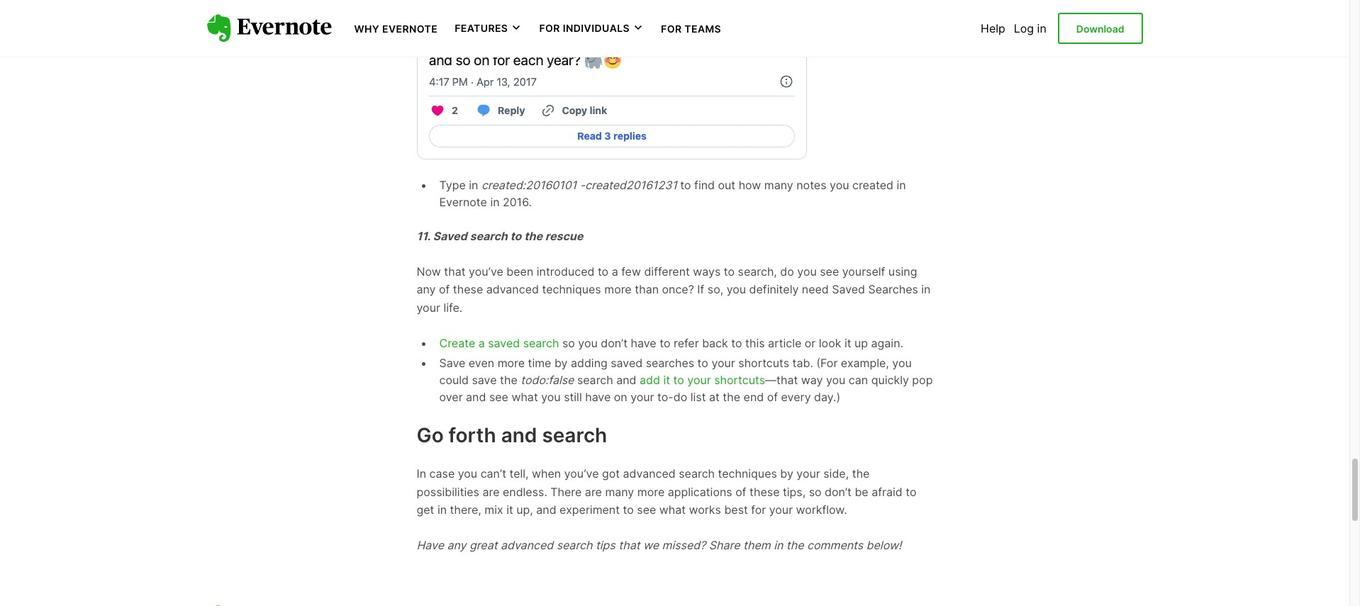Task type: locate. For each thing, give the bounding box(es) containing it.
why evernote
[[354, 23, 438, 35]]

in right searches
[[922, 283, 931, 297]]

1 horizontal spatial for
[[661, 23, 682, 35]]

by up 'tips,'
[[780, 467, 794, 481]]

to-
[[658, 390, 674, 404]]

(for
[[817, 356, 838, 370]]

your inside the save even more time by adding saved searches to your shortcuts tab. (for example, you could save the
[[712, 356, 735, 370]]

saved up even
[[488, 336, 520, 350]]

for individuals
[[539, 22, 630, 34]]

be
[[855, 485, 869, 499]]

0 horizontal spatial evernote
[[382, 23, 438, 35]]

of right end
[[767, 390, 778, 404]]

create a saved search link
[[439, 336, 559, 350]]

tips,
[[783, 485, 806, 499]]

techniques
[[542, 283, 601, 297], [718, 467, 777, 481]]

0 horizontal spatial these
[[453, 283, 483, 297]]

1 horizontal spatial it
[[663, 373, 670, 387]]

features button
[[455, 21, 522, 35]]

0 vertical spatial advanced
[[486, 283, 539, 297]]

best
[[724, 503, 748, 517]]

0 vertical spatial any
[[417, 283, 436, 297]]

type
[[439, 178, 466, 192]]

a left few
[[612, 264, 618, 279]]

don't down side,
[[825, 485, 852, 499]]

0 vertical spatial so
[[562, 336, 575, 350]]

1 vertical spatial that
[[619, 538, 640, 552]]

saved up todo:false search and add it to your shortcuts on the bottom of the page
[[611, 356, 643, 370]]

0 vertical spatial do
[[780, 264, 794, 279]]

it left the up,
[[507, 503, 513, 517]]

you right the notes
[[830, 178, 849, 192]]

0 horizontal spatial are
[[483, 485, 500, 499]]

have left on
[[585, 390, 611, 404]]

the right the them
[[786, 538, 804, 552]]

techniques up for
[[718, 467, 777, 481]]

your up 'tips,'
[[797, 467, 820, 481]]

evernote down type
[[439, 195, 487, 209]]

1 horizontal spatial so
[[809, 485, 822, 499]]

1 horizontal spatial these
[[750, 485, 780, 499]]

saved right 11.
[[433, 229, 467, 243]]

more inside in case you can't tell, when you've got advanced search techniques by your side, the possibilities are endless. there are many more applications of these tips, so don't be afraid to get in there, mix it up, and experiment to see what works best for your workflow.
[[637, 485, 665, 499]]

the inside "—that way you can quickly pop over and see what you still have on your to-do list at the end of every day.)"
[[723, 390, 741, 404]]

case
[[430, 467, 455, 481]]

you up adding
[[578, 336, 598, 350]]

1 vertical spatial many
[[605, 485, 634, 499]]

0 vertical spatial have
[[631, 336, 657, 350]]

are up experiment
[[585, 485, 602, 499]]

see inside "—that way you can quickly pop over and see what you still have on your to-do list at the end of every day.)"
[[489, 390, 508, 404]]

search
[[470, 229, 508, 243], [523, 336, 559, 350], [577, 373, 613, 387], [542, 423, 607, 447], [679, 467, 715, 481], [557, 538, 593, 552]]

in
[[1037, 21, 1047, 35], [469, 178, 478, 192], [897, 178, 906, 192], [490, 195, 500, 209], [922, 283, 931, 297], [438, 503, 447, 517], [774, 538, 783, 552]]

advanced down the been
[[486, 283, 539, 297]]

0 horizontal spatial more
[[498, 356, 525, 370]]

1 vertical spatial techniques
[[718, 467, 777, 481]]

0 horizontal spatial that
[[444, 264, 466, 279]]

download
[[1076, 23, 1125, 35]]

2 horizontal spatial more
[[637, 485, 665, 499]]

0 vertical spatial techniques
[[542, 283, 601, 297]]

in right "get"
[[438, 503, 447, 517]]

these up life.
[[453, 283, 483, 297]]

to up add it to your shortcuts link
[[698, 356, 708, 370]]

of up life.
[[439, 283, 450, 297]]

many inside to find out how many notes you created in evernote in 2016.
[[764, 178, 793, 192]]

1 vertical spatial more
[[498, 356, 525, 370]]

see up we on the left bottom of the page
[[637, 503, 656, 517]]

1 vertical spatial don't
[[825, 485, 852, 499]]

1 vertical spatial evernote
[[439, 195, 487, 209]]

you've left the been
[[469, 264, 503, 279]]

0 horizontal spatial saved
[[433, 229, 467, 243]]

evernote right why
[[382, 23, 438, 35]]

you inside the save even more time by adding saved searches to your shortcuts tab. (for example, you could save the
[[892, 356, 912, 370]]

them
[[743, 538, 771, 552]]

0 horizontal spatial it
[[507, 503, 513, 517]]

help
[[981, 21, 1006, 35]]

that left we on the left bottom of the page
[[619, 538, 640, 552]]

and right the up,
[[536, 503, 556, 517]]

these inside in case you can't tell, when you've got advanced search techniques by your side, the possibilities are endless. there are many more applications of these tips, so don't be afraid to get in there, mix it up, and experiment to see what works best for your workflow.
[[750, 485, 780, 499]]

0 vertical spatial more
[[604, 283, 632, 297]]

1 horizontal spatial any
[[447, 538, 466, 552]]

share
[[709, 538, 740, 552]]

evernote
[[382, 23, 438, 35], [439, 195, 487, 209]]

in left 2016.
[[490, 195, 500, 209]]

log in link
[[1014, 21, 1047, 35]]

you right case
[[458, 467, 477, 481]]

what left works at the right bottom of the page
[[659, 503, 686, 517]]

shortcuts
[[739, 356, 790, 370], [714, 373, 765, 387]]

0 horizontal spatial you've
[[469, 264, 503, 279]]

and
[[616, 373, 637, 387], [466, 390, 486, 404], [501, 423, 537, 447], [536, 503, 556, 517]]

more down few
[[604, 283, 632, 297]]

why
[[354, 23, 380, 35]]

to left find
[[680, 178, 691, 192]]

for teams
[[661, 23, 721, 35]]

0 vertical spatial these
[[453, 283, 483, 297]]

for left individuals
[[539, 22, 560, 34]]

workflow.
[[796, 503, 847, 517]]

saved down yourself
[[832, 283, 865, 297]]

2 vertical spatial of
[[736, 485, 747, 499]]

it left "up"
[[845, 336, 851, 350]]

you up "need"
[[797, 264, 817, 279]]

your down todo:false search and add it to your shortcuts on the bottom of the page
[[631, 390, 654, 404]]

1 vertical spatial any
[[447, 538, 466, 552]]

1 vertical spatial by
[[780, 467, 794, 481]]

0 vertical spatial it
[[845, 336, 851, 350]]

so up adding
[[562, 336, 575, 350]]

to find out how many notes you created in evernote in 2016.
[[439, 178, 906, 209]]

type in created:20160101 -created20161231
[[439, 178, 677, 192]]

search down still
[[542, 423, 607, 447]]

few
[[621, 264, 641, 279]]

0 horizontal spatial have
[[585, 390, 611, 404]]

for left teams
[[661, 23, 682, 35]]

are
[[483, 485, 500, 499], [585, 485, 602, 499]]

0 horizontal spatial do
[[674, 390, 687, 404]]

back
[[702, 336, 728, 350]]

to
[[680, 178, 691, 192], [510, 229, 522, 243], [598, 264, 609, 279], [724, 264, 735, 279], [660, 336, 671, 350], [731, 336, 742, 350], [698, 356, 708, 370], [673, 373, 684, 387], [906, 485, 917, 499], [623, 503, 634, 517]]

the right "save"
[[500, 373, 518, 387]]

by
[[555, 356, 568, 370], [780, 467, 794, 481]]

1 vertical spatial of
[[767, 390, 778, 404]]

1 horizontal spatial many
[[764, 178, 793, 192]]

search up the applications
[[679, 467, 715, 481]]

what inside in case you can't tell, when you've got advanced search techniques by your side, the possibilities are endless. there are many more applications of these tips, so don't be afraid to get in there, mix it up, and experiment to see what works best for your workflow.
[[659, 503, 686, 517]]

1 horizontal spatial what
[[659, 503, 686, 517]]

for for for individuals
[[539, 22, 560, 34]]

do up the definitely on the right
[[780, 264, 794, 279]]

more down create a saved search link
[[498, 356, 525, 370]]

2 horizontal spatial it
[[845, 336, 851, 350]]

you down todo:false
[[541, 390, 561, 404]]

do inside "—that way you can quickly pop over and see what you still have on your to-do list at the end of every day.)"
[[674, 390, 687, 404]]

pop
[[912, 373, 933, 387]]

of inside "—that way you can quickly pop over and see what you still have on your to-do list at the end of every day.)"
[[767, 390, 778, 404]]

and inside "—that way you can quickly pop over and see what you still have on your to-do list at the end of every day.)"
[[466, 390, 486, 404]]

see up "need"
[[820, 264, 839, 279]]

of inside in case you can't tell, when you've got advanced search techniques by your side, the possibilities are endless. there are many more applications of these tips, so don't be afraid to get in there, mix it up, and experiment to see what works best for your workflow.
[[736, 485, 747, 499]]

many inside in case you can't tell, when you've got advanced search techniques by your side, the possibilities are endless. there are many more applications of these tips, so don't be afraid to get in there, mix it up, and experiment to see what works best for your workflow.
[[605, 485, 634, 499]]

techniques inside now that you've been introduced to a few different ways to search, do you see yourself using any of these advanced techniques more than once? if so, you definitely need saved searches in your life.
[[542, 283, 601, 297]]

0 horizontal spatial don't
[[601, 336, 628, 350]]

1 horizontal spatial saved
[[611, 356, 643, 370]]

1 horizontal spatial by
[[780, 467, 794, 481]]

do left list
[[674, 390, 687, 404]]

1 vertical spatial do
[[674, 390, 687, 404]]

1 horizontal spatial of
[[736, 485, 747, 499]]

1 horizontal spatial see
[[637, 503, 656, 517]]

2 vertical spatial see
[[637, 503, 656, 517]]

advanced right got
[[623, 467, 676, 481]]

these inside now that you've been introduced to a few different ways to search, do you see yourself using any of these advanced techniques more than once? if so, you definitely need saved searches in your life.
[[453, 283, 483, 297]]

and down "save"
[[466, 390, 486, 404]]

what down todo:false
[[512, 390, 538, 404]]

great
[[469, 538, 498, 552]]

see down "save"
[[489, 390, 508, 404]]

rescue
[[545, 229, 583, 243]]

1 vertical spatial see
[[489, 390, 508, 404]]

tab.
[[793, 356, 813, 370]]

of up best
[[736, 485, 747, 499]]

have
[[417, 538, 444, 552]]

more
[[604, 283, 632, 297], [498, 356, 525, 370], [637, 485, 665, 499]]

any right 'have'
[[447, 538, 466, 552]]

1 vertical spatial so
[[809, 485, 822, 499]]

2 horizontal spatial of
[[767, 390, 778, 404]]

your right for
[[769, 503, 793, 517]]

0 horizontal spatial so
[[562, 336, 575, 350]]

0 horizontal spatial for
[[539, 22, 560, 34]]

1 horizontal spatial are
[[585, 485, 602, 499]]

your inside now that you've been introduced to a few different ways to search, do you see yourself using any of these advanced techniques more than once? if so, you definitely need saved searches in your life.
[[417, 301, 440, 315]]

1 horizontal spatial more
[[604, 283, 632, 297]]

you up day.)
[[826, 373, 846, 387]]

you've up there
[[564, 467, 599, 481]]

1 vertical spatial saved
[[611, 356, 643, 370]]

side,
[[824, 467, 849, 481]]

techniques down the introduced
[[542, 283, 601, 297]]

have up searches
[[631, 336, 657, 350]]

0 vertical spatial you've
[[469, 264, 503, 279]]

don't up adding
[[601, 336, 628, 350]]

your inside "—that way you can quickly pop over and see what you still have on your to-do list at the end of every day.)"
[[631, 390, 654, 404]]

these up for
[[750, 485, 780, 499]]

more left the applications
[[637, 485, 665, 499]]

todo:false search and add it to your shortcuts
[[521, 373, 765, 387]]

to left few
[[598, 264, 609, 279]]

adding
[[571, 356, 608, 370]]

0 vertical spatial many
[[764, 178, 793, 192]]

shortcuts inside the save even more time by adding saved searches to your shortcuts tab. (for example, you could save the
[[739, 356, 790, 370]]

that right now
[[444, 264, 466, 279]]

11. saved search to the rescue
[[417, 229, 583, 243]]

in right the them
[[774, 538, 783, 552]]

the right at
[[723, 390, 741, 404]]

techniques inside in case you can't tell, when you've got advanced search techniques by your side, the possibilities are endless. there are many more applications of these tips, so don't be afraid to get in there, mix it up, and experiment to see what works best for your workflow.
[[718, 467, 777, 481]]

have
[[631, 336, 657, 350], [585, 390, 611, 404]]

1 horizontal spatial you've
[[564, 467, 599, 481]]

1 horizontal spatial do
[[780, 264, 794, 279]]

a up even
[[479, 336, 485, 350]]

download link
[[1058, 13, 1143, 44]]

0 horizontal spatial many
[[605, 485, 634, 499]]

0 vertical spatial saved
[[433, 229, 467, 243]]

0 vertical spatial saved
[[488, 336, 520, 350]]

many right how
[[764, 178, 793, 192]]

0 horizontal spatial what
[[512, 390, 538, 404]]

for inside button
[[539, 22, 560, 34]]

so,
[[708, 283, 724, 297]]

your down back
[[712, 356, 735, 370]]

0 horizontal spatial by
[[555, 356, 568, 370]]

your left life.
[[417, 301, 440, 315]]

2 vertical spatial it
[[507, 503, 513, 517]]

in inside in case you can't tell, when you've got advanced search techniques by your side, the possibilities are endless. there are many more applications of these tips, so don't be afraid to get in there, mix it up, and experiment to see what works best for your workflow.
[[438, 503, 447, 517]]

shortcuts down this in the bottom right of the page
[[739, 356, 790, 370]]

2 vertical spatial more
[[637, 485, 665, 499]]

ways
[[693, 264, 721, 279]]

advanced down the up,
[[501, 538, 553, 552]]

do inside now that you've been introduced to a few different ways to search, do you see yourself using any of these advanced techniques more than once? if so, you definitely need saved searches in your life.
[[780, 264, 794, 279]]

have inside "—that way you can quickly pop over and see what you still have on your to-do list at the end of every day.)"
[[585, 390, 611, 404]]

been
[[507, 264, 534, 279]]

time
[[528, 356, 551, 370]]

are down can't
[[483, 485, 500, 499]]

1 horizontal spatial techniques
[[718, 467, 777, 481]]

1 horizontal spatial saved
[[832, 283, 865, 297]]

once?
[[662, 283, 694, 297]]

using
[[889, 264, 917, 279]]

1 vertical spatial what
[[659, 503, 686, 517]]

0 vertical spatial of
[[439, 283, 450, 297]]

0 vertical spatial a
[[612, 264, 618, 279]]

even
[[469, 356, 494, 370]]

need
[[802, 283, 829, 297]]

so
[[562, 336, 575, 350], [809, 485, 822, 499]]

so up workflow.
[[809, 485, 822, 499]]

1 vertical spatial saved
[[832, 283, 865, 297]]

0 horizontal spatial see
[[489, 390, 508, 404]]

still
[[564, 390, 582, 404]]

help link
[[981, 21, 1006, 35]]

list
[[691, 390, 706, 404]]

works
[[689, 503, 721, 517]]

by right time
[[555, 356, 568, 370]]

1 vertical spatial you've
[[564, 467, 599, 481]]

1 vertical spatial have
[[585, 390, 611, 404]]

so inside in case you can't tell, when you've got advanced search techniques by your side, the possibilities are endless. there are many more applications of these tips, so don't be afraid to get in there, mix it up, and experiment to see what works best for your workflow.
[[809, 485, 822, 499]]

you
[[830, 178, 849, 192], [797, 264, 817, 279], [727, 283, 746, 297], [578, 336, 598, 350], [892, 356, 912, 370], [826, 373, 846, 387], [541, 390, 561, 404], [458, 467, 477, 481]]

you inside in case you can't tell, when you've got advanced search techniques by your side, the possibilities are endless. there are many more applications of these tips, so don't be afraid to get in there, mix it up, and experiment to see what works best for your workflow.
[[458, 467, 477, 481]]

0 vertical spatial shortcuts
[[739, 356, 790, 370]]

1 vertical spatial it
[[663, 373, 670, 387]]

0 horizontal spatial any
[[417, 283, 436, 297]]

a
[[612, 264, 618, 279], [479, 336, 485, 350]]

1 vertical spatial a
[[479, 336, 485, 350]]

any down now
[[417, 283, 436, 297]]

you up "quickly" in the right of the page
[[892, 356, 912, 370]]

0 horizontal spatial techniques
[[542, 283, 601, 297]]

or
[[805, 336, 816, 350]]

0 horizontal spatial of
[[439, 283, 450, 297]]

saved inside now that you've been introduced to a few different ways to search, do you see yourself using any of these advanced techniques more than once? if so, you definitely need saved searches in your life.
[[832, 283, 865, 297]]

log
[[1014, 21, 1034, 35]]

0 vertical spatial evernote
[[382, 23, 438, 35]]

many
[[764, 178, 793, 192], [605, 485, 634, 499]]

1 horizontal spatial evernote
[[439, 195, 487, 209]]

2 horizontal spatial see
[[820, 264, 839, 279]]

1 vertical spatial these
[[750, 485, 780, 499]]

there,
[[450, 503, 481, 517]]

many down got
[[605, 485, 634, 499]]

it right add at the bottom left
[[663, 373, 670, 387]]

0 vertical spatial that
[[444, 264, 466, 279]]

shortcuts up end
[[714, 373, 765, 387]]

life.
[[444, 301, 463, 315]]

you right so,
[[727, 283, 746, 297]]

to down 2016.
[[510, 229, 522, 243]]

the up be
[[852, 467, 870, 481]]

log in
[[1014, 21, 1047, 35]]

1 horizontal spatial don't
[[825, 485, 852, 499]]

0 vertical spatial see
[[820, 264, 839, 279]]

created:20160101
[[482, 178, 577, 192]]

any
[[417, 283, 436, 297], [447, 538, 466, 552]]

0 vertical spatial don't
[[601, 336, 628, 350]]

0 vertical spatial what
[[512, 390, 538, 404]]

0 vertical spatial by
[[555, 356, 568, 370]]

the
[[524, 229, 543, 243], [500, 373, 518, 387], [723, 390, 741, 404], [852, 467, 870, 481], [786, 538, 804, 552]]

when
[[532, 467, 561, 481]]

1 horizontal spatial a
[[612, 264, 618, 279]]

1 vertical spatial advanced
[[623, 467, 676, 481]]



Task type: vqa. For each thing, say whether or not it's contained in the screenshot.
notes,
no



Task type: describe. For each thing, give the bounding box(es) containing it.
more inside the save even more time by adding saved searches to your shortcuts tab. (for example, you could save the
[[498, 356, 525, 370]]

the inside in case you can't tell, when you've got advanced search techniques by your side, the possibilities are endless. there are many more applications of these tips, so don't be afraid to get in there, mix it up, and experiment to see what works best for your workflow.
[[852, 467, 870, 481]]

—that
[[765, 373, 798, 387]]

look
[[819, 336, 841, 350]]

notes
[[797, 178, 827, 192]]

quickly
[[871, 373, 909, 387]]

add it to your shortcuts link
[[640, 373, 765, 387]]

endless.
[[503, 485, 547, 499]]

1 horizontal spatial that
[[619, 538, 640, 552]]

see inside in case you can't tell, when you've got advanced search techniques by your side, the possibilities are endless. there are many more applications of these tips, so don't be afraid to get in there, mix it up, and experiment to see what works best for your workflow.
[[637, 503, 656, 517]]

tips
[[596, 538, 615, 552]]

possibilities
[[417, 485, 479, 499]]

search inside in case you can't tell, when you've got advanced search techniques by your side, the possibilities are endless. there are many more applications of these tips, so don't be afraid to get in there, mix it up, and experiment to see what works best for your workflow.
[[679, 467, 715, 481]]

that inside now that you've been introduced to a few different ways to search, do you see yourself using any of these advanced techniques more than once? if so, you definitely need saved searches in your life.
[[444, 264, 466, 279]]

below!
[[866, 538, 902, 552]]

any inside now that you've been introduced to a few different ways to search, do you see yourself using any of these advanced techniques more than once? if so, you definitely need saved searches in your life.
[[417, 283, 436, 297]]

save
[[472, 373, 497, 387]]

in case you can't tell, when you've got advanced search techniques by your side, the possibilities are endless. there are many more applications of these tips, so don't be afraid to get in there, mix it up, and experiment to see what works best for your workflow.
[[417, 467, 917, 517]]

for individuals button
[[539, 21, 644, 35]]

now
[[417, 264, 441, 279]]

searches
[[869, 283, 918, 297]]

get
[[417, 503, 434, 517]]

day.)
[[814, 390, 841, 404]]

your up list
[[687, 373, 711, 387]]

searches
[[646, 356, 694, 370]]

save even more time by adding saved searches to your shortcuts tab. (for example, you could save the
[[439, 356, 912, 387]]

what inside "—that way you can quickly pop over and see what you still have on your to-do list at the end of every day.)"
[[512, 390, 538, 404]]

2 vertical spatial advanced
[[501, 538, 553, 552]]

11.
[[417, 229, 430, 243]]

in right log
[[1037, 21, 1047, 35]]

it inside in case you can't tell, when you've got advanced search techniques by your side, the possibilities are endless. there are many more applications of these tips, so don't be afraid to get in there, mix it up, and experiment to see what works best for your workflow.
[[507, 503, 513, 517]]

if
[[697, 283, 705, 297]]

up,
[[517, 503, 533, 517]]

example,
[[841, 356, 889, 370]]

introduced
[[537, 264, 595, 279]]

definitely
[[749, 283, 799, 297]]

of inside now that you've been introduced to a few different ways to search, do you see yourself using any of these advanced techniques more than once? if so, you definitely need saved searches in your life.
[[439, 283, 450, 297]]

you inside to find out how many notes you created in evernote in 2016.
[[830, 178, 849, 192]]

and up on
[[616, 373, 637, 387]]

find
[[694, 178, 715, 192]]

search down adding
[[577, 373, 613, 387]]

create a saved search so you don't have to refer back to this article or look it up again.
[[439, 336, 904, 350]]

for for for teams
[[661, 23, 682, 35]]

to down searches
[[673, 373, 684, 387]]

created20161231
[[585, 178, 677, 192]]

than
[[635, 283, 659, 297]]

-
[[580, 178, 585, 192]]

by inside the save even more time by adding saved searches to your shortcuts tab. (for example, you could save the
[[555, 356, 568, 370]]

go
[[417, 423, 444, 447]]

search down 2016.
[[470, 229, 508, 243]]

1 horizontal spatial have
[[631, 336, 657, 350]]

2016.
[[503, 195, 532, 209]]

how
[[739, 178, 761, 192]]

create
[[439, 336, 475, 350]]

there
[[551, 485, 582, 499]]

teams
[[685, 23, 721, 35]]

search,
[[738, 264, 777, 279]]

end
[[744, 390, 764, 404]]

1 vertical spatial shortcuts
[[714, 373, 765, 387]]

every
[[781, 390, 811, 404]]

and inside in case you can't tell, when you've got advanced search techniques by your side, the possibilities are endless. there are many more applications of these tips, so don't be afraid to get in there, mix it up, and experiment to see what works best for your workflow.
[[536, 503, 556, 517]]

to right ways in the top right of the page
[[724, 264, 735, 279]]

article
[[768, 336, 802, 350]]

in right created
[[897, 178, 906, 192]]

don't inside in case you can't tell, when you've got advanced search techniques by your side, the possibilities are endless. there are many more applications of these tips, so don't be afraid to get in there, mix it up, and experiment to see what works best for your workflow.
[[825, 485, 852, 499]]

todo:false
[[521, 373, 574, 387]]

in right type
[[469, 178, 478, 192]]

see inside now that you've been introduced to a few different ways to search, do you see yourself using any of these advanced techniques more than once? if so, you definitely need saved searches in your life.
[[820, 264, 839, 279]]

evernote inside to find out how many notes you created in evernote in 2016.
[[439, 195, 487, 209]]

—that way you can quickly pop over and see what you still have on your to-do list at the end of every day.)
[[439, 373, 933, 404]]

add
[[640, 373, 660, 387]]

go forth and search
[[417, 423, 607, 447]]

different
[[644, 264, 690, 279]]

experiment
[[560, 503, 620, 517]]

for
[[751, 503, 766, 517]]

at
[[709, 390, 720, 404]]

yourself
[[842, 264, 885, 279]]

more inside now that you've been introduced to a few different ways to search, do you see yourself using any of these advanced techniques more than once? if so, you definitely need saved searches in your life.
[[604, 283, 632, 297]]

the inside the save even more time by adding saved searches to your shortcuts tab. (for example, you could save the
[[500, 373, 518, 387]]

to up searches
[[660, 336, 671, 350]]

search up time
[[523, 336, 559, 350]]

0 horizontal spatial saved
[[488, 336, 520, 350]]

missed?
[[662, 538, 706, 552]]

to right 'afraid'
[[906, 485, 917, 499]]

tell,
[[510, 467, 529, 481]]

advanced inside now that you've been introduced to a few different ways to search, do you see yourself using any of these advanced techniques more than once? if so, you definitely need saved searches in your life.
[[486, 283, 539, 297]]

refer
[[674, 336, 699, 350]]

could
[[439, 373, 469, 387]]

features
[[455, 22, 508, 34]]

in inside now that you've been introduced to a few different ways to search, do you see yourself using any of these advanced techniques more than once? if so, you definitely need saved searches in your life.
[[922, 283, 931, 297]]

we
[[643, 538, 659, 552]]

a inside now that you've been introduced to a few different ways to search, do you see yourself using any of these advanced techniques more than once? if so, you definitely need saved searches in your life.
[[612, 264, 618, 279]]

search left tips
[[557, 538, 593, 552]]

saved inside the save even more time by adding saved searches to your shortcuts tab. (for example, you could save the
[[611, 356, 643, 370]]

you've inside in case you can't tell, when you've got advanced search techniques by your side, the possibilities are endless. there are many more applications of these tips, so don't be afraid to get in there, mix it up, and experiment to see what works best for your workflow.
[[564, 467, 599, 481]]

1 are from the left
[[483, 485, 500, 499]]

on
[[614, 390, 627, 404]]

0 horizontal spatial a
[[479, 336, 485, 350]]

to right experiment
[[623, 503, 634, 517]]

to inside to find out how many notes you created in evernote in 2016.
[[680, 178, 691, 192]]

up
[[855, 336, 868, 350]]

have any great advanced search tips that we missed? share them in the comments below!
[[417, 538, 902, 552]]

now that you've been introduced to a few different ways to search, do you see yourself using any of these advanced techniques more than once? if so, you definitely need saved searches in your life.
[[417, 264, 931, 315]]

why evernote link
[[354, 21, 438, 35]]

out
[[718, 178, 736, 192]]

individuals
[[563, 22, 630, 34]]

you've inside now that you've been introduced to a few different ways to search, do you see yourself using any of these advanced techniques more than once? if so, you definitely need saved searches in your life.
[[469, 264, 503, 279]]

for teams link
[[661, 21, 721, 35]]

created
[[853, 178, 894, 192]]

the left rescue at top left
[[524, 229, 543, 243]]

and up tell,
[[501, 423, 537, 447]]

save
[[439, 356, 466, 370]]

over
[[439, 390, 463, 404]]

this
[[745, 336, 765, 350]]

in
[[417, 467, 426, 481]]

advanced inside in case you can't tell, when you've got advanced search techniques by your side, the possibilities are endless. there are many more applications of these tips, so don't be afraid to get in there, mix it up, and experiment to see what works best for your workflow.
[[623, 467, 676, 481]]

again.
[[871, 336, 904, 350]]

mix
[[485, 503, 503, 517]]

by inside in case you can't tell, when you've got advanced search techniques by your side, the possibilities are endless. there are many more applications of these tips, so don't be afraid to get in there, mix it up, and experiment to see what works best for your workflow.
[[780, 467, 794, 481]]

2 are from the left
[[585, 485, 602, 499]]

evernote logo image
[[207, 14, 332, 42]]

to inside the save even more time by adding saved searches to your shortcuts tab. (for example, you could save the
[[698, 356, 708, 370]]

to left this in the bottom right of the page
[[731, 336, 742, 350]]



